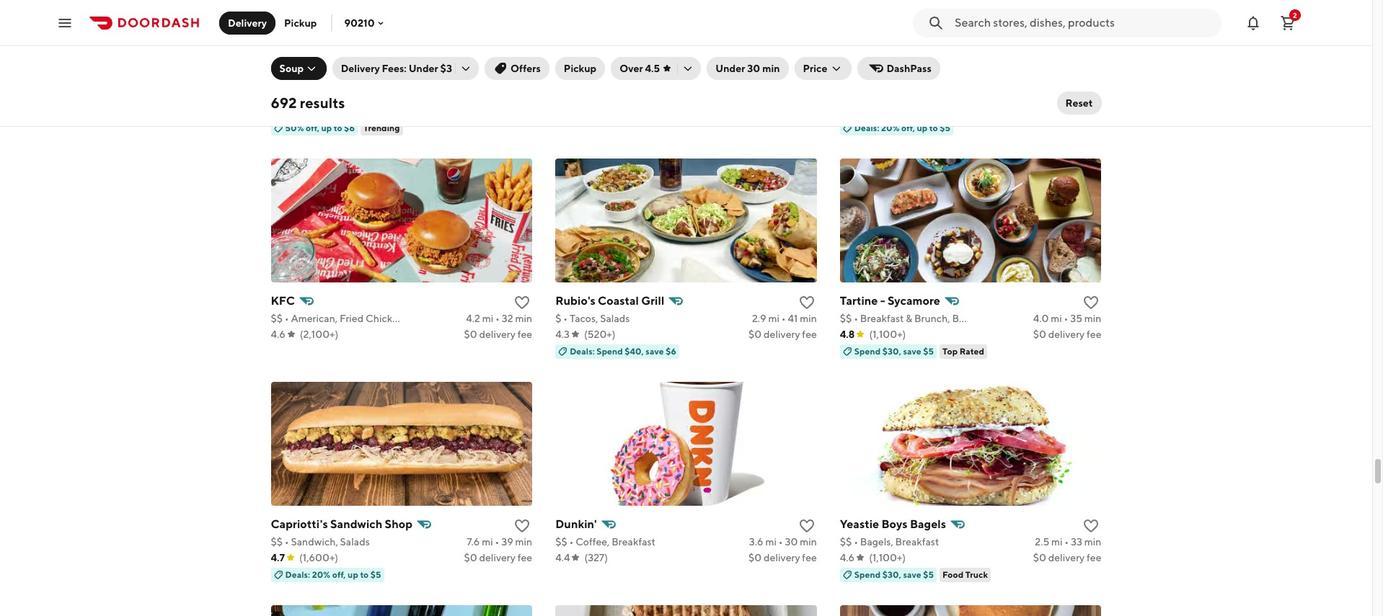 Task type: describe. For each thing, give the bounding box(es) containing it.
spend for tartine
[[855, 346, 881, 357]]

Store search: begin typing to search for stores available on DoorDash text field
[[955, 15, 1214, 31]]

2 horizontal spatial to
[[930, 122, 938, 133]]

0 vertical spatial deals: 20% off, up to $5
[[855, 122, 951, 133]]

2.5
[[1036, 537, 1050, 548]]

breakfast for dunkin'
[[612, 537, 656, 548]]

deals: for rubio's coastal grill
[[570, 346, 595, 357]]

0 horizontal spatial pickup
[[284, 17, 317, 29]]

min for capriotti's sandwich shop
[[516, 537, 533, 548]]

2 horizontal spatial up
[[917, 122, 928, 133]]

tacos,
[[570, 313, 598, 324]]

• up 4.7
[[285, 537, 289, 548]]

delivery button
[[219, 11, 276, 34]]

sandwich
[[330, 518, 383, 532]]

deals: for capriotti's sandwich shop
[[285, 570, 310, 581]]

delivery for tartine - sycamore
[[1049, 329, 1085, 340]]

$$ • american, fried chicken
[[271, 313, 404, 324]]

save for yeastie
[[904, 570, 922, 581]]

$30, for boys
[[883, 570, 902, 581]]

sakura
[[271, 70, 308, 84]]

4.6 for yeastie boys bagels
[[841, 552, 855, 564]]

dunkin'
[[556, 518, 597, 532]]

$40,
[[625, 346, 644, 357]]

bakeries
[[953, 313, 992, 324]]

$$ for yeastie boys bagels
[[841, 537, 852, 548]]

coastal
[[598, 294, 639, 308]]

bagels,
[[861, 537, 894, 548]]

click to add this store to your saved list image left jersey
[[799, 70, 816, 88]]

food truck
[[943, 570, 989, 581]]

$ • tacos, salads
[[556, 313, 630, 324]]

jersey mike's subs 2.9 mi • 29 min $​0 delivery fee
[[841, 70, 1102, 117]]

3 items, open order cart image
[[1280, 14, 1297, 31]]

$5 left food in the right of the page
[[924, 570, 935, 581]]

1 horizontal spatial 30
[[785, 537, 798, 548]]

(327)
[[585, 552, 608, 564]]

the stand
[[556, 70, 610, 84]]

subs
[[915, 70, 941, 84]]

fee for rubio's coastal grill
[[803, 329, 817, 340]]

grill
[[642, 294, 665, 308]]

$$ • bagels, breakfast
[[841, 537, 940, 548]]

$$ for kfc
[[271, 313, 283, 324]]

shop
[[385, 518, 413, 532]]

trending
[[364, 122, 400, 133]]

over
[[620, 63, 643, 74]]

30 inside button
[[748, 63, 761, 74]]

sakura sushi
[[271, 70, 339, 84]]

salads for sandwich
[[340, 537, 370, 548]]

4.7
[[271, 552, 285, 564]]

under 30 min
[[716, 63, 780, 74]]

save for tartine
[[904, 346, 922, 357]]

soup button
[[271, 57, 327, 80]]

the
[[556, 70, 576, 84]]

truck
[[966, 570, 989, 581]]

$$ • coffee, breakfast
[[556, 537, 656, 548]]

spend $30, save $5 for -
[[855, 346, 935, 357]]

min for rubio's coastal grill
[[800, 313, 817, 324]]

min inside "jersey mike's subs 2.9 mi • 29 min $​0 delivery fee"
[[1085, 89, 1102, 101]]

mike's
[[878, 70, 912, 84]]

min for tartine - sycamore
[[1085, 313, 1102, 324]]

japanese,
[[291, 89, 337, 101]]

• left 32
[[496, 313, 500, 324]]

boys
[[882, 518, 908, 532]]

brunch,
[[915, 313, 951, 324]]

1 vertical spatial 2.9
[[753, 313, 767, 324]]

$30, for -
[[883, 346, 902, 357]]

$​0 for yeastie boys bagels
[[1034, 552, 1047, 564]]

offers
[[511, 63, 541, 74]]

american,
[[291, 313, 338, 324]]

(1,600+)
[[299, 552, 338, 564]]

(43)
[[300, 105, 319, 117]]

under 30 min button
[[707, 57, 789, 80]]

4.3
[[556, 329, 570, 340]]

delivery for delivery
[[228, 17, 267, 29]]

• left 41
[[782, 313, 786, 324]]

reset button
[[1058, 92, 1102, 115]]

(520+)
[[584, 329, 616, 340]]

$5 down sandwich
[[371, 570, 381, 581]]

min for yeastie boys bagels
[[1085, 537, 1102, 548]]

$$ down sakura
[[271, 89, 283, 101]]

$6 for deals: spend $40, save $6
[[666, 346, 677, 357]]

fee inside "jersey mike's subs 2.9 mi • 29 min $​0 delivery fee"
[[1087, 105, 1102, 117]]

click to add this store to your saved list image for rubio's coastal grill
[[799, 294, 816, 311]]

$$ • breakfast & brunch, bakeries
[[841, 313, 992, 324]]

(1,100+) for boys
[[870, 552, 906, 564]]

dashpass
[[887, 63, 932, 74]]

$
[[556, 313, 562, 324]]

4.6 for kfc
[[271, 329, 286, 340]]

$​0 for kfc
[[464, 329, 477, 340]]

$​0 for dunkin'
[[749, 552, 762, 564]]

fee for yeastie boys bagels
[[1087, 552, 1102, 564]]

click to add this store to your saved list image for tartine - sycamore
[[1083, 294, 1101, 311]]

kfc
[[271, 294, 295, 308]]

41
[[788, 313, 798, 324]]

• left 39
[[495, 537, 500, 548]]

sycamore
[[888, 294, 941, 308]]

50% off, up to $6
[[285, 122, 355, 133]]

results
[[300, 95, 345, 111]]

$$ for capriotti's sandwich shop
[[271, 537, 283, 548]]

tartine
[[841, 294, 878, 308]]

1 horizontal spatial pickup button
[[556, 57, 606, 80]]

• down sakura
[[285, 89, 289, 101]]

2.9 mi • 41 min
[[753, 313, 817, 324]]

29
[[1071, 89, 1083, 101]]

min for dunkin'
[[800, 537, 817, 548]]

mi for rubio's coastal grill
[[769, 313, 780, 324]]

$$ • japanese, sushi
[[271, 89, 364, 101]]

the stand link
[[556, 68, 817, 121]]

$5 down "jersey mike's subs 2.9 mi • 29 min $​0 delivery fee"
[[940, 122, 951, 133]]

delivery inside "jersey mike's subs 2.9 mi • 29 min $​0 delivery fee"
[[1049, 105, 1085, 117]]

click to add this store to your saved list image for yeastie boys bagels
[[1083, 518, 1101, 535]]

• down kfc
[[285, 313, 289, 324]]

&
[[906, 313, 913, 324]]

692 results
[[271, 95, 345, 111]]

90210
[[345, 17, 375, 29]]

2
[[1294, 10, 1298, 19]]

reset
[[1066, 97, 1094, 109]]

chicken
[[366, 313, 404, 324]]

2.5 mi • 33 min
[[1036, 537, 1102, 548]]

mi for tartine - sycamore
[[1051, 313, 1063, 324]]

breakfast down -
[[861, 313, 904, 324]]

top
[[943, 346, 958, 357]]

fried
[[340, 313, 364, 324]]

1 horizontal spatial to
[[360, 570, 369, 581]]



Task type: vqa. For each thing, say whether or not it's contained in the screenshot.
Strawberry corresponding to Strawberry
no



Task type: locate. For each thing, give the bounding box(es) containing it.
1 vertical spatial (1,100+)
[[870, 552, 906, 564]]

$$
[[271, 89, 283, 101], [271, 313, 283, 324], [841, 313, 852, 324], [271, 537, 283, 548], [556, 537, 568, 548], [841, 537, 852, 548]]

(1,100+) down &
[[870, 329, 907, 340]]

$​0 delivery fee for capriotti's sandwich shop
[[464, 552, 533, 564]]

1 horizontal spatial off,
[[332, 570, 346, 581]]

$6 for 50% off, up to $6
[[344, 122, 355, 133]]

click to add this store to your saved list image up 4.0 mi • 35 min
[[1083, 294, 1101, 311]]

delivery down the '3.6 mi • 30 min'
[[764, 552, 801, 564]]

4.8
[[841, 329, 855, 340]]

1 horizontal spatial 20%
[[882, 122, 900, 133]]

click to add this store to your saved list image up 2.9 mi • 41 min
[[799, 294, 816, 311]]

1 vertical spatial 4.6
[[271, 329, 286, 340]]

$​0 delivery fee down 2.5 mi • 33 min
[[1034, 552, 1102, 564]]

$​0 delivery fee for rubio's coastal grill
[[749, 329, 817, 340]]

0 horizontal spatial up
[[321, 122, 332, 133]]

2 vertical spatial 4.6
[[841, 552, 855, 564]]

0 vertical spatial 2.9
[[1036, 89, 1050, 101]]

-
[[881, 294, 886, 308]]

2 $30, from the top
[[883, 570, 902, 581]]

breakfast
[[861, 313, 904, 324], [612, 537, 656, 548], [896, 537, 940, 548]]

click to add this store to your saved list image left the the
[[514, 70, 531, 88]]

deals: down (1,600+)
[[285, 570, 310, 581]]

1 horizontal spatial up
[[348, 570, 359, 581]]

click to add this store to your saved list image up 4.2 mi • 32 min
[[514, 294, 531, 311]]

pickup button left over
[[556, 57, 606, 80]]

0 horizontal spatial salads
[[340, 537, 370, 548]]

2 under from the left
[[716, 63, 746, 74]]

0 horizontal spatial delivery
[[228, 17, 267, 29]]

sushi
[[310, 70, 339, 84], [339, 89, 364, 101]]

$​0 delivery fee
[[464, 329, 533, 340], [749, 329, 817, 340], [1034, 329, 1102, 340], [464, 552, 533, 564], [749, 552, 817, 564], [1034, 552, 1102, 564]]

fee for kfc
[[518, 329, 533, 340]]

0 vertical spatial (1,100+)
[[870, 329, 907, 340]]

capriotti's
[[271, 518, 328, 532]]

20% down "mike's"
[[882, 122, 900, 133]]

$30, down "$$ • breakfast & brunch, bakeries"
[[883, 346, 902, 357]]

fee for capriotti's sandwich shop
[[518, 552, 533, 564]]

• left 29
[[1065, 89, 1069, 101]]

up
[[321, 122, 332, 133], [917, 122, 928, 133], [348, 570, 359, 581]]

1 vertical spatial 30
[[785, 537, 798, 548]]

delivery down 2.5 mi • 33 min
[[1049, 552, 1085, 564]]

(2,100+)
[[300, 329, 339, 340]]

$​0 for capriotti's sandwich shop
[[464, 552, 477, 564]]

20%
[[882, 122, 900, 133], [312, 570, 331, 581]]

deals: 20% off, up to $5 down "mike's"
[[855, 122, 951, 133]]

0 horizontal spatial under
[[409, 63, 439, 74]]

1 vertical spatial deals: 20% off, up to $5
[[285, 570, 381, 581]]

mi right 4.2 on the bottom left
[[483, 313, 494, 324]]

0 vertical spatial $6
[[344, 122, 355, 133]]

mi right 3.6
[[766, 537, 777, 548]]

spend down 4.8 at the bottom of the page
[[855, 346, 881, 357]]

salads down sandwich
[[340, 537, 370, 548]]

offers button
[[485, 57, 550, 80]]

click to add this store to your saved list image up 7.6 mi • 39 min
[[514, 518, 531, 535]]

$$ up 4.4 on the left bottom of the page
[[556, 537, 568, 548]]

$​0 delivery fee for yeastie boys bagels
[[1034, 552, 1102, 564]]

$30, down $$ • bagels, breakfast
[[883, 570, 902, 581]]

mi for kfc
[[483, 313, 494, 324]]

0 horizontal spatial 30
[[748, 63, 761, 74]]

$5
[[940, 122, 951, 133], [924, 346, 935, 357], [371, 570, 381, 581], [924, 570, 935, 581]]

tartine - sycamore
[[841, 294, 941, 308]]

delivery down 2.9 mi • 41 min
[[764, 329, 801, 340]]

mi right 7.6
[[482, 537, 493, 548]]

min right 32
[[516, 313, 533, 324]]

1 vertical spatial delivery
[[341, 63, 380, 74]]

deals: spend $40, save $6
[[570, 346, 677, 357]]

delivery for rubio's coastal grill
[[764, 329, 801, 340]]

0 vertical spatial 30
[[748, 63, 761, 74]]

deals: 20% off, up to $5 down (1,600+)
[[285, 570, 381, 581]]

2 (1,100+) from the top
[[870, 552, 906, 564]]

$​0 delivery fee down 7.6 mi • 39 min
[[464, 552, 533, 564]]

1 horizontal spatial $6
[[666, 346, 677, 357]]

4.6 up 50%
[[271, 105, 286, 117]]

$​0 down the '4.0'
[[1034, 329, 1047, 340]]

0 vertical spatial sushi
[[310, 70, 339, 84]]

min right 41
[[800, 313, 817, 324]]

spend
[[597, 346, 623, 357], [855, 346, 881, 357], [855, 570, 881, 581]]

1 horizontal spatial salads
[[600, 313, 630, 324]]

food
[[943, 570, 964, 581]]

rated
[[960, 346, 985, 357]]

1 horizontal spatial delivery
[[341, 63, 380, 74]]

$​0 for tartine - sycamore
[[1034, 329, 1047, 340]]

• down tartine
[[854, 313, 859, 324]]

$3
[[441, 63, 452, 74]]

save down &
[[904, 346, 922, 357]]

$​0 down 2.9 mi • 41 min
[[749, 329, 762, 340]]

$​0 delivery fee for dunkin'
[[749, 552, 817, 564]]

save right $40,
[[646, 346, 664, 357]]

$6 right $40,
[[666, 346, 677, 357]]

click to add this store to your saved list image for sakura sushi
[[514, 70, 531, 88]]

mi left 41
[[769, 313, 780, 324]]

$​0 delivery fee down the '3.6 mi • 30 min'
[[749, 552, 817, 564]]

capriotti's sandwich shop
[[271, 518, 413, 532]]

4.4
[[556, 552, 570, 564]]

notification bell image
[[1245, 14, 1263, 31]]

32
[[502, 313, 514, 324]]

fee for dunkin'
[[803, 552, 817, 564]]

delivery for yeastie boys bagels
[[1049, 552, 1085, 564]]

rubio's coastal grill
[[556, 294, 665, 308]]

mi inside "jersey mike's subs 2.9 mi • 29 min $​0 delivery fee"
[[1052, 89, 1063, 101]]

50%
[[285, 122, 304, 133]]

1 vertical spatial salads
[[340, 537, 370, 548]]

up down $$ • sandwich, salads
[[348, 570, 359, 581]]

mi for capriotti's sandwich shop
[[482, 537, 493, 548]]

4.0
[[1034, 313, 1049, 324]]

2 vertical spatial deals:
[[285, 570, 310, 581]]

0 vertical spatial salads
[[600, 313, 630, 324]]

sandwich,
[[291, 537, 338, 548]]

4.6 down kfc
[[271, 329, 286, 340]]

price button
[[795, 57, 853, 80]]

$$ for tartine - sycamore
[[841, 313, 852, 324]]

90210 button
[[345, 17, 387, 29]]

2.9 inside "jersey mike's subs 2.9 mi • 29 min $​0 delivery fee"
[[1036, 89, 1050, 101]]

1 vertical spatial spend $30, save $5
[[855, 570, 935, 581]]

delivery
[[228, 17, 267, 29], [341, 63, 380, 74]]

spend for yeastie
[[855, 570, 881, 581]]

0 vertical spatial pickup button
[[276, 11, 326, 34]]

under
[[409, 63, 439, 74], [716, 63, 746, 74]]

2 button
[[1274, 8, 1303, 37]]

delivery fees: under $3
[[341, 63, 452, 74]]

mi
[[1052, 89, 1063, 101], [483, 313, 494, 324], [769, 313, 780, 324], [1051, 313, 1063, 324], [482, 537, 493, 548], [766, 537, 777, 548], [1052, 537, 1063, 548]]

off,
[[306, 122, 320, 133], [902, 122, 916, 133], [332, 570, 346, 581]]

deals: down jersey
[[855, 122, 880, 133]]

pickup left over
[[564, 63, 597, 74]]

delivery down 29
[[1049, 105, 1085, 117]]

0 vertical spatial 4.6
[[271, 105, 286, 117]]

• right $
[[564, 313, 568, 324]]

click to add this store to your saved list image
[[799, 518, 816, 535]]

min right 39
[[516, 537, 533, 548]]

min inside button
[[763, 63, 780, 74]]

$$ down yeastie
[[841, 537, 852, 548]]

soup
[[280, 63, 304, 74]]

price
[[804, 63, 828, 74]]

to down results
[[334, 122, 342, 133]]

sushi right japanese, on the top of page
[[339, 89, 364, 101]]

fee for tartine - sycamore
[[1087, 329, 1102, 340]]

1 $30, from the top
[[883, 346, 902, 357]]

$6
[[344, 122, 355, 133], [666, 346, 677, 357]]

(1,100+)
[[870, 329, 907, 340], [870, 552, 906, 564]]

open menu image
[[56, 14, 74, 31]]

mi right 2.5
[[1052, 537, 1063, 548]]

1 vertical spatial sushi
[[339, 89, 364, 101]]

0 vertical spatial 20%
[[882, 122, 900, 133]]

mi for yeastie boys bagels
[[1052, 537, 1063, 548]]

under inside button
[[716, 63, 746, 74]]

• up 4.4 on the left bottom of the page
[[570, 537, 574, 548]]

0 vertical spatial delivery
[[228, 17, 267, 29]]

delivery for delivery fees: under $3
[[341, 63, 380, 74]]

3.6 mi • 30 min
[[750, 537, 817, 548]]

1 under from the left
[[409, 63, 439, 74]]

1 horizontal spatial deals:
[[570, 346, 595, 357]]

bagels
[[911, 518, 947, 532]]

spend $30, save $5 down $$ • bagels, breakfast
[[855, 570, 935, 581]]

4.6 down yeastie
[[841, 552, 855, 564]]

1 vertical spatial $6
[[666, 346, 677, 357]]

1 horizontal spatial deals: 20% off, up to $5
[[855, 122, 951, 133]]

$$ down kfc
[[271, 313, 283, 324]]

min down click to add this store to your saved list icon on the right bottom
[[800, 537, 817, 548]]

2.9
[[1036, 89, 1050, 101], [753, 313, 767, 324]]

save down $$ • bagels, breakfast
[[904, 570, 922, 581]]

mi left 29
[[1052, 89, 1063, 101]]

$​0 delivery fee for tartine - sycamore
[[1034, 329, 1102, 340]]

spend $30, save $5
[[855, 346, 935, 357], [855, 570, 935, 581]]

0 horizontal spatial pickup button
[[276, 11, 326, 34]]

$​0 down 2.5
[[1034, 552, 1047, 564]]

top rated
[[943, 346, 985, 357]]

click to add this store to your saved list image up reset
[[1083, 70, 1101, 88]]

4.2
[[466, 313, 481, 324]]

$​0 down 7.6
[[464, 552, 477, 564]]

• left 33
[[1065, 537, 1070, 548]]

1 vertical spatial $30,
[[883, 570, 902, 581]]

1 vertical spatial 20%
[[312, 570, 331, 581]]

0 horizontal spatial off,
[[306, 122, 320, 133]]

0 horizontal spatial deals:
[[285, 570, 310, 581]]

to
[[334, 122, 342, 133], [930, 122, 938, 133], [360, 570, 369, 581]]

spend down '(520+)'
[[597, 346, 623, 357]]

2.9 left 29
[[1036, 89, 1050, 101]]

3.6
[[750, 537, 764, 548]]

deals: down '(520+)'
[[570, 346, 595, 357]]

over 4.5 button
[[611, 57, 702, 80]]

$$ for dunkin'
[[556, 537, 568, 548]]

$​0 for rubio's coastal grill
[[749, 329, 762, 340]]

7.6 mi • 39 min
[[467, 537, 533, 548]]

delivery down 4.0 mi • 35 min
[[1049, 329, 1085, 340]]

breakfast down 'bagels'
[[896, 537, 940, 548]]

mi right the '4.0'
[[1051, 313, 1063, 324]]

30 left price
[[748, 63, 761, 74]]

$​0 delivery fee for kfc
[[464, 329, 533, 340]]

0 horizontal spatial 20%
[[312, 570, 331, 581]]

35
[[1071, 313, 1083, 324]]

to down sandwich
[[360, 570, 369, 581]]

pickup button up soup button
[[276, 11, 326, 34]]

click to add this store to your saved list image for kfc
[[514, 294, 531, 311]]

$​0 delivery fee down 4.2 mi • 32 min
[[464, 329, 533, 340]]

$​0 delivery fee down 2.9 mi • 41 min
[[749, 329, 817, 340]]

2 spend $30, save $5 from the top
[[855, 570, 935, 581]]

click to add this store to your saved list image for capriotti's sandwich shop
[[514, 518, 531, 535]]

$​0 down 4.2 on the bottom left
[[464, 329, 477, 340]]

$​0 down 3.6
[[749, 552, 762, 564]]

• down yeastie
[[854, 537, 859, 548]]

coffee,
[[576, 537, 610, 548]]

dashpass button
[[858, 57, 941, 80]]

up down subs
[[917, 122, 928, 133]]

(1,100+) for -
[[870, 329, 907, 340]]

off, down the (43)
[[306, 122, 320, 133]]

off, down (1,600+)
[[332, 570, 346, 581]]

$6 left "trending"
[[344, 122, 355, 133]]

1 vertical spatial pickup button
[[556, 57, 606, 80]]

click to add this store to your saved list image up 2.5 mi • 33 min
[[1083, 518, 1101, 535]]

0 horizontal spatial deals: 20% off, up to $5
[[285, 570, 381, 581]]

33
[[1072, 537, 1083, 548]]

0 vertical spatial $30,
[[883, 346, 902, 357]]

up down results
[[321, 122, 332, 133]]

1 vertical spatial pickup
[[564, 63, 597, 74]]

1 horizontal spatial 2.9
[[1036, 89, 1050, 101]]

$​0 inside "jersey mike's subs 2.9 mi • 29 min $​0 delivery fee"
[[1034, 105, 1047, 117]]

7.6
[[467, 537, 480, 548]]

delivery inside button
[[228, 17, 267, 29]]

click to add this store to your saved list image
[[514, 70, 531, 88], [799, 70, 816, 88], [1083, 70, 1101, 88], [514, 294, 531, 311], [799, 294, 816, 311], [1083, 294, 1101, 311], [514, 518, 531, 535], [1083, 518, 1101, 535]]

yeastie
[[841, 518, 880, 532]]

• left the 35
[[1065, 313, 1069, 324]]

save
[[646, 346, 664, 357], [904, 346, 922, 357], [904, 570, 922, 581]]

salads for coastal
[[600, 313, 630, 324]]

1 horizontal spatial pickup
[[564, 63, 597, 74]]

2 horizontal spatial deals:
[[855, 122, 880, 133]]

min for kfc
[[516, 313, 533, 324]]

0 vertical spatial spend $30, save $5
[[855, 346, 935, 357]]

deals: 20% off, up to $5
[[855, 122, 951, 133], [285, 570, 381, 581]]

$$ • sandwich, salads
[[271, 537, 370, 548]]

2 horizontal spatial off,
[[902, 122, 916, 133]]

pickup
[[284, 17, 317, 29], [564, 63, 597, 74]]

delivery for capriotti's sandwich shop
[[479, 552, 516, 564]]

fees:
[[382, 63, 407, 74]]

delivery for kfc
[[479, 329, 516, 340]]

2.9 left 41
[[753, 313, 767, 324]]

breakfast for yeastie boys bagels
[[896, 537, 940, 548]]

0 vertical spatial pickup
[[284, 17, 317, 29]]

pickup up soup button
[[284, 17, 317, 29]]

0 horizontal spatial 2.9
[[753, 313, 767, 324]]

delivery
[[1049, 105, 1085, 117], [479, 329, 516, 340], [764, 329, 801, 340], [1049, 329, 1085, 340], [479, 552, 516, 564], [764, 552, 801, 564], [1049, 552, 1085, 564]]

• right 3.6
[[779, 537, 783, 548]]

mi for dunkin'
[[766, 537, 777, 548]]

sushi up $$ • japanese, sushi
[[310, 70, 339, 84]]

delivery down 7.6 mi • 39 min
[[479, 552, 516, 564]]

0 horizontal spatial to
[[334, 122, 342, 133]]

delivery for dunkin'
[[764, 552, 801, 564]]

1 spend $30, save $5 from the top
[[855, 346, 935, 357]]

1 (1,100+) from the top
[[870, 329, 907, 340]]

spend $30, save $5 for boys
[[855, 570, 935, 581]]

1 vertical spatial deals:
[[570, 346, 595, 357]]

30 right 3.6
[[785, 537, 798, 548]]

4.5
[[646, 63, 660, 74]]

stand
[[578, 70, 610, 84]]

min left price
[[763, 63, 780, 74]]

0 horizontal spatial $6
[[344, 122, 355, 133]]

• inside "jersey mike's subs 2.9 mi • 29 min $​0 delivery fee"
[[1065, 89, 1069, 101]]

$​0 left reset button
[[1034, 105, 1047, 117]]

4.2 mi • 32 min
[[466, 313, 533, 324]]

yeastie boys bagels
[[841, 518, 947, 532]]

over 4.5
[[620, 63, 660, 74]]

0 vertical spatial deals:
[[855, 122, 880, 133]]

$$ up 4.7
[[271, 537, 283, 548]]

1 horizontal spatial under
[[716, 63, 746, 74]]

$30,
[[883, 346, 902, 357], [883, 570, 902, 581]]

$5 left the top
[[924, 346, 935, 357]]



